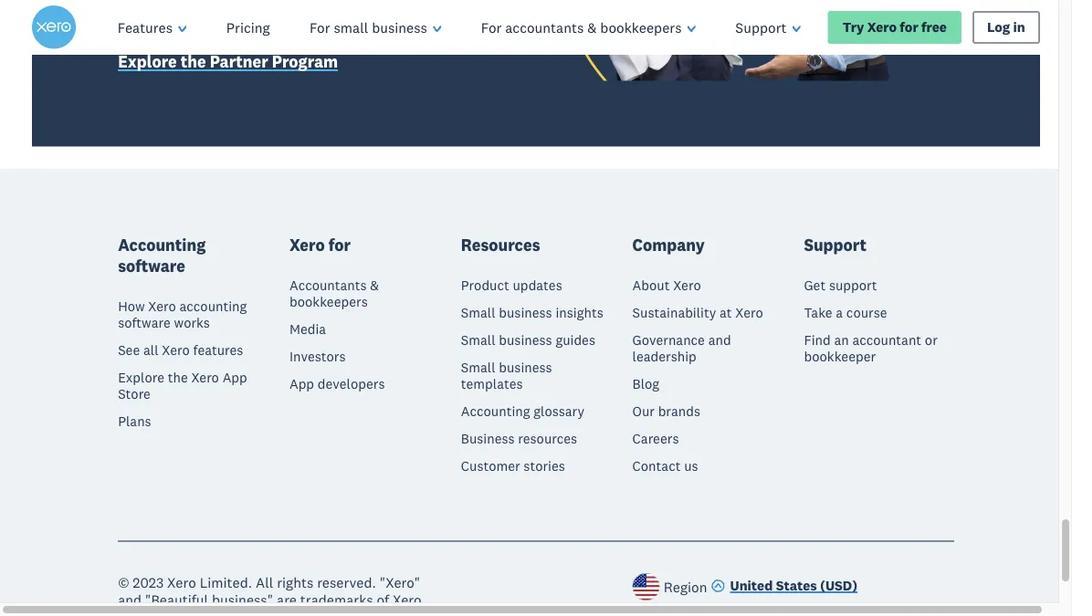 Task type: vqa. For each thing, say whether or not it's contained in the screenshot.
SUPPORT DROPDOWN BUTTON
yes



Task type: describe. For each thing, give the bounding box(es) containing it.
xero right '2023'
[[167, 574, 196, 592]]

small for small business templates
[[461, 360, 496, 377]]

media link
[[290, 321, 326, 338]]

the current region is united states image
[[633, 574, 660, 601]]

how
[[118, 299, 145, 316]]

guides
[[556, 332, 596, 349]]

contact us link
[[633, 458, 698, 475]]

about xero link
[[633, 277, 701, 294]]

of
[[377, 592, 389, 610]]

all
[[143, 343, 159, 360]]

take
[[804, 305, 833, 322]]

for small business button
[[290, 0, 461, 55]]

xero up sustainability at xero
[[673, 277, 701, 294]]

business"
[[212, 592, 273, 610]]

business
[[461, 431, 515, 448]]

investors link
[[290, 349, 346, 366]]

trademarks
[[300, 592, 373, 610]]

contact
[[633, 458, 681, 475]]

find an accountant or bookkeeper link
[[804, 332, 954, 366]]

1 horizontal spatial app
[[290, 376, 314, 393]]

an
[[834, 332, 849, 349]]

bookkeepers inside dropdown button
[[600, 18, 682, 36]]

accountants & bookkeepers
[[290, 277, 379, 311]]

careers link
[[633, 431, 679, 448]]

features button
[[98, 0, 207, 55]]

try xero for free link
[[828, 11, 962, 44]]

xero for
[[290, 235, 351, 255]]

sustainability
[[633, 305, 716, 322]]

small business templates
[[461, 360, 552, 393]]

resources
[[461, 235, 540, 255]]

product
[[461, 277, 510, 294]]

updates
[[513, 277, 562, 294]]

the for partner
[[181, 52, 206, 72]]

leadership
[[633, 349, 697, 366]]

"beautiful
[[145, 592, 208, 610]]

united states (usd)
[[730, 578, 858, 594]]

and inside "governance and leadership"
[[709, 332, 731, 349]]

customer stories
[[461, 458, 565, 475]]

features
[[118, 18, 173, 36]]

1 vertical spatial for
[[329, 235, 351, 255]]

us
[[684, 458, 698, 475]]

about xero
[[633, 277, 701, 294]]

log
[[987, 19, 1011, 36]]

our
[[633, 404, 655, 420]]

bookkeepers inside accountants & bookkeepers
[[290, 294, 368, 311]]

xero homepage image
[[32, 5, 76, 49]]

business for small business templates
[[499, 360, 552, 377]]

governance
[[633, 332, 705, 349]]

1 horizontal spatial support
[[804, 235, 867, 255]]

plans
[[118, 414, 151, 431]]

our brands
[[633, 404, 701, 420]]

rights
[[277, 574, 314, 592]]

reserved.
[[317, 574, 376, 592]]

features
[[193, 343, 243, 360]]

glossary
[[534, 404, 585, 420]]

all
[[256, 574, 273, 592]]

product updates link
[[461, 277, 562, 294]]

customer stories link
[[461, 458, 565, 475]]

xero inside how xero accounting software works
[[148, 299, 176, 316]]

business resources link
[[461, 431, 577, 448]]

investors
[[290, 349, 346, 366]]

partner
[[210, 52, 268, 72]]

support button
[[716, 0, 821, 55]]

small business insights link
[[461, 305, 604, 322]]

explore the xero app store
[[118, 370, 247, 403]]

explore the xero app store link
[[118, 370, 268, 403]]

for small business
[[310, 18, 427, 36]]

sustainability at xero
[[633, 305, 763, 322]]

careers
[[633, 431, 679, 448]]

small for small business insights
[[461, 305, 496, 322]]

about
[[633, 277, 670, 294]]

& inside dropdown button
[[588, 18, 597, 36]]

or
[[925, 332, 938, 349]]

app developers link
[[290, 376, 385, 393]]

get support
[[804, 277, 877, 294]]

blog link
[[633, 376, 660, 393]]

contact us
[[633, 458, 698, 475]]

and inside the © 2023 xero limited. all rights reserved. "xero" and "beautiful business" are trademarks of xero limited.
[[118, 592, 142, 610]]

blog
[[633, 376, 660, 393]]

business for small business guides
[[499, 332, 552, 349]]

find
[[804, 332, 831, 349]]

bookkeeper
[[804, 349, 876, 366]]

for accountants & bookkeepers button
[[461, 0, 716, 55]]

xero right of
[[393, 592, 422, 610]]



Task type: locate. For each thing, give the bounding box(es) containing it.
1 vertical spatial the
[[168, 370, 188, 387]]

0 horizontal spatial and
[[118, 592, 142, 610]]

for
[[900, 19, 919, 36], [329, 235, 351, 255]]

small business insights
[[461, 305, 604, 322]]

2 vertical spatial small
[[461, 360, 496, 377]]

0 horizontal spatial bookkeepers
[[290, 294, 368, 311]]

app down 'features'
[[223, 370, 247, 387]]

app down 'investors' 'link' at bottom
[[290, 376, 314, 393]]

xero down 'features'
[[191, 370, 219, 387]]

0 vertical spatial the
[[181, 52, 206, 72]]

program
[[272, 52, 338, 72]]

the inside explore the xero app store
[[168, 370, 188, 387]]

accountants
[[290, 277, 367, 294]]

united states (usd) button
[[711, 577, 858, 598]]

accounting up how
[[118, 235, 206, 255]]

1 explore from the top
[[118, 52, 177, 72]]

1 vertical spatial explore
[[118, 370, 164, 387]]

the
[[181, 52, 206, 72], [168, 370, 188, 387]]

try xero for free
[[843, 19, 947, 36]]

0 vertical spatial software
[[118, 256, 185, 277]]

business down small business guides link at bottom
[[499, 360, 552, 377]]

small for small business guides
[[461, 332, 496, 349]]

0 horizontal spatial for
[[329, 235, 351, 255]]

xero up accountants
[[290, 235, 325, 255]]

small down 'product'
[[461, 305, 496, 322]]

support
[[829, 277, 877, 294]]

log in link
[[973, 11, 1040, 44]]

in
[[1014, 19, 1026, 36]]

1 vertical spatial small
[[461, 332, 496, 349]]

accounting down templates
[[461, 404, 530, 420]]

"xero"
[[380, 574, 420, 592]]

explore inside explore the xero app store
[[118, 370, 164, 387]]

0 vertical spatial for
[[900, 19, 919, 36]]

small down small business guides link at bottom
[[461, 360, 496, 377]]

works
[[174, 315, 210, 332]]

and left "beautiful
[[118, 592, 142, 610]]

course
[[847, 305, 887, 322]]

business inside for small business dropdown button
[[372, 18, 427, 36]]

the for xero
[[168, 370, 188, 387]]

app developers
[[290, 376, 385, 393]]

2 software from the top
[[118, 315, 171, 332]]

0 horizontal spatial &
[[370, 277, 379, 294]]

xero right all
[[162, 343, 190, 360]]

log in
[[987, 19, 1026, 36]]

0 horizontal spatial limited.
[[118, 610, 171, 617]]

0 vertical spatial &
[[588, 18, 597, 36]]

1 horizontal spatial accounting
[[461, 404, 530, 420]]

explore inside 'link'
[[118, 52, 177, 72]]

take a course
[[804, 305, 887, 322]]

1 horizontal spatial and
[[709, 332, 731, 349]]

accounting glossary
[[461, 404, 585, 420]]

business down small business insights
[[499, 332, 552, 349]]

accounting for software
[[118, 235, 206, 255]]

0 vertical spatial bookkeepers
[[600, 18, 682, 36]]

the inside explore the partner program 'link'
[[181, 52, 206, 72]]

explore for explore the partner program
[[118, 52, 177, 72]]

business right small
[[372, 18, 427, 36]]

3 small from the top
[[461, 360, 496, 377]]

0 horizontal spatial accounting
[[118, 235, 206, 255]]

2023
[[133, 574, 164, 592]]

1 software from the top
[[118, 256, 185, 277]]

© 2023 xero limited. all rights reserved. "xero" and "beautiful business" are trademarks of xero limited.
[[118, 574, 422, 617]]

accountants speaking to each other image
[[547, 0, 954, 81]]

for for for accountants & bookkeepers
[[481, 18, 502, 36]]

xero
[[868, 19, 897, 36], [290, 235, 325, 255], [673, 277, 701, 294], [148, 299, 176, 316], [736, 305, 763, 322], [162, 343, 190, 360], [191, 370, 219, 387], [167, 574, 196, 592], [393, 592, 422, 610]]

product updates
[[461, 277, 562, 294]]

1 vertical spatial support
[[804, 235, 867, 255]]

explore
[[118, 52, 177, 72], [118, 370, 164, 387]]

support
[[736, 18, 787, 36], [804, 235, 867, 255]]

app inside explore the xero app store
[[223, 370, 247, 387]]

free
[[922, 19, 947, 36]]

governance and leadership link
[[633, 332, 783, 366]]

1 vertical spatial software
[[118, 315, 171, 332]]

plans link
[[118, 414, 151, 431]]

0 vertical spatial limited.
[[200, 574, 252, 592]]

accountants & bookkeepers link
[[290, 277, 440, 311]]

xero right at
[[736, 305, 763, 322]]

0 horizontal spatial for
[[310, 18, 330, 36]]

at
[[720, 305, 732, 322]]

see
[[118, 343, 140, 360]]

software inside accounting software
[[118, 256, 185, 277]]

media
[[290, 321, 326, 338]]

software up how
[[118, 256, 185, 277]]

bookkeepers
[[600, 18, 682, 36], [290, 294, 368, 311]]

& inside accountants & bookkeepers
[[370, 277, 379, 294]]

1 horizontal spatial for
[[900, 19, 919, 36]]

business up small business guides
[[499, 305, 552, 322]]

small business templates link
[[461, 360, 611, 393]]

developers
[[318, 376, 385, 393]]

for left accountants
[[481, 18, 502, 36]]

brands
[[658, 404, 701, 420]]

xero inside explore the xero app store
[[191, 370, 219, 387]]

for for for small business
[[310, 18, 330, 36]]

how xero accounting software works link
[[118, 299, 268, 332]]

2 small from the top
[[461, 332, 496, 349]]

a
[[836, 305, 843, 322]]

1 small from the top
[[461, 305, 496, 322]]

for
[[310, 18, 330, 36], [481, 18, 502, 36]]

small business guides
[[461, 332, 596, 349]]

2 for from the left
[[481, 18, 502, 36]]

sustainability at xero link
[[633, 305, 763, 322]]

xero inside try xero for free link
[[868, 19, 897, 36]]

1 horizontal spatial bookkeepers
[[600, 18, 682, 36]]

try
[[843, 19, 865, 36]]

limited. left all
[[200, 574, 252, 592]]

1 horizontal spatial for
[[481, 18, 502, 36]]

business inside the small business templates
[[499, 360, 552, 377]]

software up all
[[118, 315, 171, 332]]

xero right how
[[148, 299, 176, 316]]

1 horizontal spatial &
[[588, 18, 597, 36]]

templates
[[461, 376, 523, 393]]

software inside how xero accounting software works
[[118, 315, 171, 332]]

get support link
[[804, 277, 877, 294]]

and
[[709, 332, 731, 349], [118, 592, 142, 610]]

for left free
[[900, 19, 919, 36]]

explore for explore the xero app store
[[118, 370, 164, 387]]

business
[[372, 18, 427, 36], [499, 305, 552, 322], [499, 332, 552, 349], [499, 360, 552, 377]]

insights
[[556, 305, 604, 322]]

small inside the small business templates
[[461, 360, 496, 377]]

support inside dropdown button
[[736, 18, 787, 36]]

for up accountants
[[329, 235, 351, 255]]

explore down the features at the left
[[118, 52, 177, 72]]

get
[[804, 277, 826, 294]]

1 vertical spatial accounting
[[461, 404, 530, 420]]

small business guides link
[[461, 332, 596, 349]]

0 vertical spatial accounting
[[118, 235, 206, 255]]

company
[[633, 235, 705, 255]]

1 vertical spatial limited.
[[118, 610, 171, 617]]

see all xero features
[[118, 343, 243, 360]]

the left partner at the left top of page
[[181, 52, 206, 72]]

pricing
[[226, 18, 270, 36]]

business for small business insights
[[499, 305, 552, 322]]

explore down all
[[118, 370, 164, 387]]

accounting for glossary
[[461, 404, 530, 420]]

accounting
[[118, 235, 206, 255], [461, 404, 530, 420]]

xero right try at top right
[[868, 19, 897, 36]]

2 explore from the top
[[118, 370, 164, 387]]

0 vertical spatial and
[[709, 332, 731, 349]]

1 horizontal spatial limited.
[[200, 574, 252, 592]]

small up the small business templates
[[461, 332, 496, 349]]

customer
[[461, 458, 520, 475]]

accountant
[[853, 332, 922, 349]]

1 vertical spatial &
[[370, 277, 379, 294]]

software
[[118, 256, 185, 277], [118, 315, 171, 332]]

0 vertical spatial explore
[[118, 52, 177, 72]]

states
[[776, 578, 817, 594]]

0 horizontal spatial app
[[223, 370, 247, 387]]

1 for from the left
[[310, 18, 330, 36]]

and down at
[[709, 332, 731, 349]]

are
[[277, 592, 297, 610]]

find an accountant or bookkeeper
[[804, 332, 938, 366]]

the down see all xero features
[[168, 370, 188, 387]]

accountants
[[505, 18, 584, 36]]

see all xero features link
[[118, 343, 243, 360]]

for left small
[[310, 18, 330, 36]]

1 vertical spatial and
[[118, 592, 142, 610]]

governance and leadership
[[633, 332, 731, 366]]

explore the partner program
[[118, 52, 338, 72]]

0 horizontal spatial support
[[736, 18, 787, 36]]

limited.
[[200, 574, 252, 592], [118, 610, 171, 617]]

1 vertical spatial bookkeepers
[[290, 294, 368, 311]]

©
[[118, 574, 129, 592]]

0 vertical spatial support
[[736, 18, 787, 36]]

(usd)
[[820, 578, 858, 594]]

limited. down '2023'
[[118, 610, 171, 617]]

0 vertical spatial small
[[461, 305, 496, 322]]

pricing link
[[207, 0, 290, 55]]



